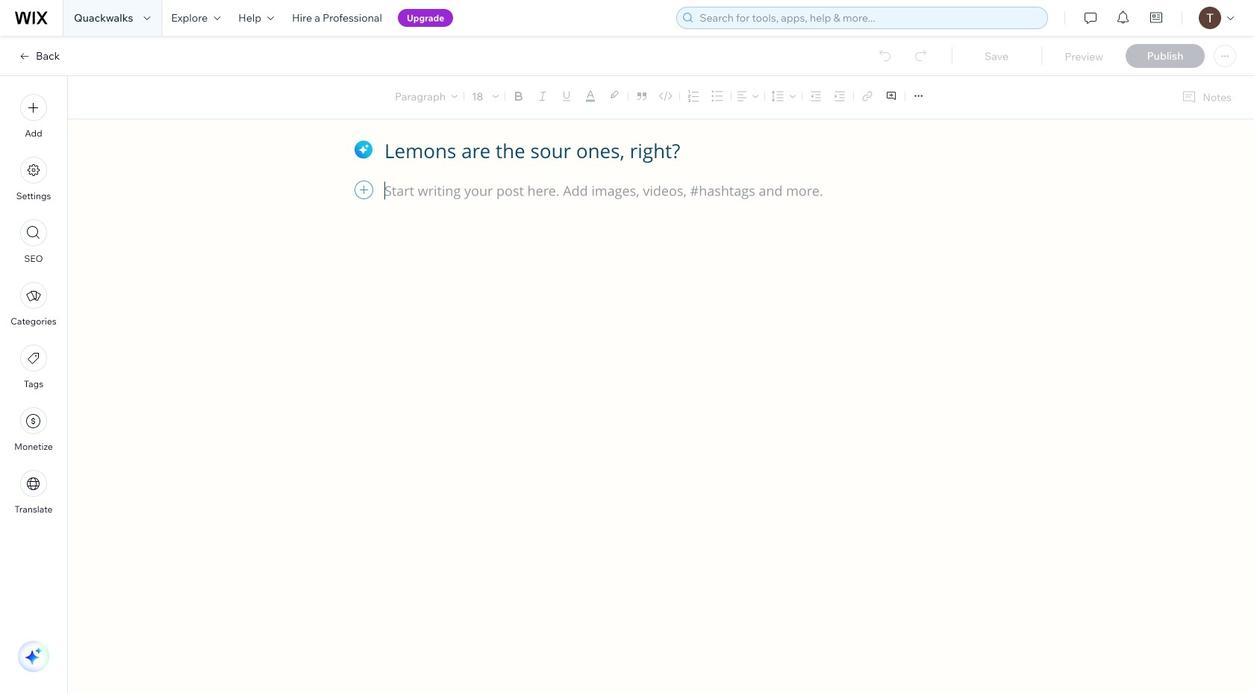 Task type: vqa. For each thing, say whether or not it's contained in the screenshot.
menu
yes



Task type: describe. For each thing, give the bounding box(es) containing it.
Add a Catchy Title text field
[[385, 138, 922, 164]]



Task type: locate. For each thing, give the bounding box(es) containing it.
Search for tools, apps, help & more... field
[[695, 7, 1043, 28]]

menu
[[0, 85, 67, 524]]



